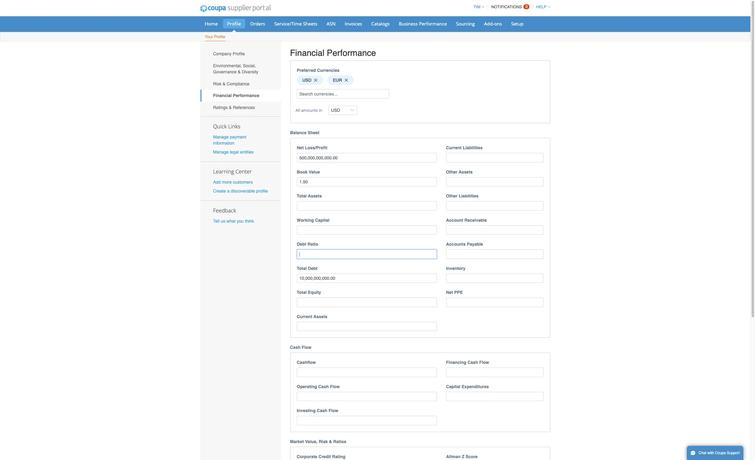 Task type: locate. For each thing, give the bounding box(es) containing it.
credit
[[319, 454, 331, 459]]

preferred currencies
[[297, 68, 340, 73]]

flow right the operating
[[330, 384, 340, 389]]

liabilities
[[463, 145, 483, 150], [459, 194, 479, 199]]

2 other from the top
[[446, 194, 458, 199]]

1 vertical spatial risk
[[319, 439, 328, 444]]

financial up ratings
[[213, 93, 232, 98]]

debt ratio
[[297, 242, 318, 247]]

preferred
[[297, 68, 316, 73]]

assets
[[459, 170, 473, 174], [308, 194, 322, 199], [314, 314, 328, 319]]

current down total equity
[[297, 314, 312, 319]]

setup link
[[507, 19, 528, 28]]

1 vertical spatial assets
[[308, 194, 322, 199]]

Capital Expenditures text field
[[446, 392, 544, 401]]

Net Loss/Profit text field
[[297, 153, 437, 162]]

selected list box
[[295, 74, 546, 86]]

other up other liabilities at the top right of the page
[[446, 170, 458, 174]]

1 vertical spatial debt
[[308, 266, 318, 271]]

create
[[213, 189, 226, 194]]

manage for manage payment information
[[213, 134, 229, 139]]

1 horizontal spatial current
[[446, 145, 462, 150]]

entities
[[240, 150, 254, 155]]

1 horizontal spatial financial performance
[[290, 48, 376, 58]]

1 manage from the top
[[213, 134, 229, 139]]

0 horizontal spatial capital
[[315, 218, 330, 223]]

environmental, social, governance & diversity link
[[200, 60, 281, 78]]

discoverable
[[231, 189, 255, 194]]

capital left expenditures
[[446, 384, 461, 389]]

score
[[466, 454, 478, 459]]

profile up environmental, social, governance & diversity link
[[233, 51, 245, 56]]

Other Liabilities text field
[[446, 201, 544, 211]]

0 horizontal spatial performance
[[233, 93, 259, 98]]

1 vertical spatial profile
[[214, 34, 225, 39]]

manage payment information
[[213, 134, 246, 146]]

service/time
[[275, 21, 302, 27]]

flow up financing cash flow text field
[[480, 360, 489, 365]]

value
[[309, 170, 320, 174]]

net for net loss/profit
[[297, 145, 304, 150]]

book
[[297, 170, 308, 174]]

risk & compliance
[[213, 81, 250, 86]]

book value
[[297, 170, 320, 174]]

business performance link
[[395, 19, 451, 28]]

2 vertical spatial profile
[[233, 51, 245, 56]]

think
[[245, 219, 254, 224]]

catalogs
[[372, 21, 390, 27]]

navigation
[[471, 1, 551, 13]]

Inventory text field
[[446, 274, 544, 283]]

financing cash flow
[[446, 360, 489, 365]]

financial performance link
[[200, 90, 281, 102]]

0 vertical spatial assets
[[459, 170, 473, 174]]

usd option
[[297, 75, 323, 85]]

financial performance
[[290, 48, 376, 58], [213, 93, 259, 98]]

invoices link
[[341, 19, 366, 28]]

debt left ratio
[[297, 242, 306, 247]]

Total Assets text field
[[297, 201, 437, 211]]

your profile link
[[205, 33, 226, 41]]

altman
[[446, 454, 461, 459]]

net left ppe
[[446, 290, 453, 295]]

manage down information
[[213, 150, 229, 155]]

2 vertical spatial assets
[[314, 314, 328, 319]]

quick
[[213, 122, 227, 130]]

performance up 'references'
[[233, 93, 259, 98]]

Net PPE text field
[[446, 298, 544, 307]]

performance inside "link"
[[233, 93, 259, 98]]

Book Value text field
[[297, 177, 437, 187]]

& right ratings
[[229, 105, 232, 110]]

add-ons link
[[480, 19, 506, 28]]

debt down ratio
[[308, 266, 318, 271]]

operating
[[297, 384, 317, 389]]

total equity
[[297, 290, 321, 295]]

liabilities for current liabilities
[[463, 145, 483, 150]]

business performance
[[399, 21, 447, 27]]

flow right investing
[[329, 408, 339, 413]]

0 vertical spatial net
[[297, 145, 304, 150]]

company profile link
[[200, 48, 281, 60]]

0 vertical spatial total
[[297, 194, 307, 199]]

capital
[[315, 218, 330, 223], [446, 384, 461, 389]]

other
[[446, 170, 458, 174], [446, 194, 458, 199]]

1 vertical spatial other
[[446, 194, 458, 199]]

financial performance up currencies at the top of the page
[[290, 48, 376, 58]]

Debt Ratio text field
[[297, 250, 437, 259]]

1 horizontal spatial risk
[[319, 439, 328, 444]]

total left equity
[[297, 290, 307, 295]]

cash for financing cash flow
[[468, 360, 478, 365]]

1 total from the top
[[297, 194, 307, 199]]

chat with coupa support button
[[687, 446, 744, 460]]

liabilities up account receivable
[[459, 194, 479, 199]]

add more customers link
[[213, 180, 253, 185]]

1 vertical spatial capital
[[446, 384, 461, 389]]

service/time sheets link
[[271, 19, 322, 28]]

diversity
[[242, 69, 258, 74]]

1 vertical spatial financial
[[213, 93, 232, 98]]

payable
[[467, 242, 483, 247]]

flow up the cashflow
[[302, 345, 312, 350]]

total
[[297, 194, 307, 199], [297, 266, 307, 271], [297, 290, 307, 295]]

current for current assets
[[297, 314, 312, 319]]

0 vertical spatial manage
[[213, 134, 229, 139]]

1 vertical spatial net
[[446, 290, 453, 295]]

cash for investing cash flow
[[317, 408, 328, 413]]

net
[[297, 145, 304, 150], [446, 290, 453, 295]]

manage payment information link
[[213, 134, 246, 146]]

1 horizontal spatial debt
[[308, 266, 318, 271]]

1 vertical spatial liabilities
[[459, 194, 479, 199]]

manage up information
[[213, 134, 229, 139]]

Total Equity text field
[[297, 298, 437, 307]]

total down book
[[297, 194, 307, 199]]

receivable
[[465, 218, 487, 223]]

total for total equity
[[297, 290, 307, 295]]

add-ons
[[484, 21, 502, 27]]

assets down equity
[[314, 314, 328, 319]]

0 vertical spatial debt
[[297, 242, 306, 247]]

1 horizontal spatial net
[[446, 290, 453, 295]]

total for total assets
[[297, 194, 307, 199]]

financial performance down compliance
[[213, 93, 259, 98]]

manage inside manage payment information
[[213, 134, 229, 139]]

flow for operating cash flow
[[330, 384, 340, 389]]

other up account
[[446, 194, 458, 199]]

2 manage from the top
[[213, 150, 229, 155]]

current liabilities
[[446, 145, 483, 150]]

corporate
[[297, 454, 317, 459]]

cash right investing
[[317, 408, 328, 413]]

liabilities up current liabilities text field on the top of the page
[[463, 145, 483, 150]]

financial performance inside "link"
[[213, 93, 259, 98]]

0 horizontal spatial net
[[297, 145, 304, 150]]

help
[[536, 5, 547, 9]]

home link
[[201, 19, 222, 28]]

2 total from the top
[[297, 266, 307, 271]]

Current Liabilities text field
[[446, 153, 544, 162]]

quick links
[[213, 122, 241, 130]]

total for total debt
[[297, 266, 307, 271]]

chat with coupa support
[[699, 451, 740, 455]]

profile down coupa supplier portal image
[[227, 21, 241, 27]]

net down "balance"
[[297, 145, 304, 150]]

assets down 'current liabilities'
[[459, 170, 473, 174]]

amounts
[[301, 107, 318, 113]]

current up other assets
[[446, 145, 462, 150]]

total down debt ratio
[[297, 266, 307, 271]]

1 other from the top
[[446, 170, 458, 174]]

0 vertical spatial risk
[[213, 81, 222, 86]]

performance
[[419, 21, 447, 27], [327, 48, 376, 58], [233, 93, 259, 98]]

loss/profit
[[305, 145, 328, 150]]

ratings & references link
[[200, 102, 281, 113]]

with
[[708, 451, 714, 455]]

links
[[228, 122, 241, 130]]

add more customers
[[213, 180, 253, 185]]

2 vertical spatial total
[[297, 290, 307, 295]]

altman z score
[[446, 454, 478, 459]]

ratio
[[308, 242, 318, 247]]

performance right business
[[419, 21, 447, 27]]

risk right value, on the bottom of the page
[[319, 439, 328, 444]]

1 horizontal spatial financial
[[290, 48, 325, 58]]

0 vertical spatial financial
[[290, 48, 325, 58]]

performance for the financial performance "link"
[[233, 93, 259, 98]]

1 horizontal spatial performance
[[327, 48, 376, 58]]

1 vertical spatial manage
[[213, 150, 229, 155]]

performance for business performance link
[[419, 21, 447, 27]]

2 horizontal spatial performance
[[419, 21, 447, 27]]

cash right financing
[[468, 360, 478, 365]]

tell us what you think
[[213, 219, 254, 224]]

profile for your profile
[[214, 34, 225, 39]]

total assets
[[297, 194, 322, 199]]

you
[[237, 219, 244, 224]]

1 vertical spatial total
[[297, 266, 307, 271]]

compliance
[[227, 81, 250, 86]]

0 vertical spatial current
[[446, 145, 462, 150]]

references
[[233, 105, 255, 110]]

manage
[[213, 134, 229, 139], [213, 150, 229, 155]]

1 vertical spatial financial performance
[[213, 93, 259, 98]]

0 vertical spatial financial performance
[[290, 48, 376, 58]]

0 vertical spatial other
[[446, 170, 458, 174]]

0 vertical spatial capital
[[315, 218, 330, 223]]

social,
[[243, 63, 256, 68]]

0 horizontal spatial current
[[297, 314, 312, 319]]

Current Assets text field
[[297, 322, 437, 331]]

sheet
[[308, 130, 320, 135]]

performance up currencies at the top of the page
[[327, 48, 376, 58]]

0 horizontal spatial financial
[[213, 93, 232, 98]]

capital right working
[[315, 218, 330, 223]]

3 total from the top
[[297, 290, 307, 295]]

financing
[[446, 360, 467, 365]]

profile
[[227, 21, 241, 27], [214, 34, 225, 39], [233, 51, 245, 56]]

2 vertical spatial performance
[[233, 93, 259, 98]]

assets down value
[[308, 194, 322, 199]]

0 horizontal spatial financial performance
[[213, 93, 259, 98]]

notifications
[[492, 5, 522, 9]]

cash right the operating
[[318, 384, 329, 389]]

& left the diversity on the left top of page
[[238, 69, 241, 74]]

manage for manage legal entities
[[213, 150, 229, 155]]

0 vertical spatial liabilities
[[463, 145, 483, 150]]

profile right your
[[214, 34, 225, 39]]

flow
[[302, 345, 312, 350], [480, 360, 489, 365], [330, 384, 340, 389], [329, 408, 339, 413]]

0 vertical spatial performance
[[419, 21, 447, 27]]

environmental, social, governance & diversity
[[213, 63, 258, 74]]

business
[[399, 21, 418, 27]]

1 vertical spatial current
[[297, 314, 312, 319]]

total debt
[[297, 266, 318, 271]]

financial up preferred at top left
[[290, 48, 325, 58]]

assets for current assets
[[314, 314, 328, 319]]

risk down governance
[[213, 81, 222, 86]]

learning center
[[213, 168, 252, 175]]

cash for operating cash flow
[[318, 384, 329, 389]]

us
[[221, 219, 225, 224]]



Task type: vqa. For each thing, say whether or not it's contained in the screenshot.
Search currencies... field
yes



Task type: describe. For each thing, give the bounding box(es) containing it.
chat
[[699, 451, 707, 455]]

ratings & references
[[213, 105, 255, 110]]

customers
[[233, 180, 253, 185]]

your profile
[[205, 34, 225, 39]]

catalogs link
[[368, 19, 394, 28]]

Investing Cash Flow text field
[[297, 416, 437, 425]]

0 horizontal spatial risk
[[213, 81, 222, 86]]

feedback
[[213, 207, 236, 214]]

balance sheet
[[290, 130, 320, 135]]

all amounts in
[[296, 107, 322, 113]]

net loss/profit
[[297, 145, 328, 150]]

0 horizontal spatial debt
[[297, 242, 306, 247]]

usd
[[303, 78, 312, 83]]

other for other liabilities
[[446, 194, 458, 199]]

tell us what you think button
[[213, 218, 254, 224]]

company
[[213, 51, 232, 56]]

payment
[[230, 134, 246, 139]]

asn
[[327, 21, 336, 27]]

asn link
[[323, 19, 340, 28]]

orders
[[250, 21, 265, 27]]

flow for investing cash flow
[[329, 408, 339, 413]]

& inside environmental, social, governance & diversity
[[238, 69, 241, 74]]

your
[[205, 34, 213, 39]]

working capital
[[297, 218, 330, 223]]

investing
[[297, 408, 316, 413]]

support
[[727, 451, 740, 455]]

0 vertical spatial profile
[[227, 21, 241, 27]]

operating cash flow
[[297, 384, 340, 389]]

1 vertical spatial performance
[[327, 48, 376, 58]]

a
[[227, 189, 230, 194]]

other liabilities
[[446, 194, 479, 199]]

account receivable
[[446, 218, 487, 223]]

tim
[[474, 5, 481, 9]]

cashflow
[[297, 360, 316, 365]]

assets for total assets
[[308, 194, 322, 199]]

capital expenditures
[[446, 384, 489, 389]]

corporate credit rating
[[297, 454, 346, 459]]

1 horizontal spatial capital
[[446, 384, 461, 389]]

inventory
[[446, 266, 466, 271]]

home
[[205, 21, 218, 27]]

Other Assets text field
[[446, 177, 544, 187]]

other assets
[[446, 170, 473, 174]]

Financing Cash Flow text field
[[446, 368, 544, 377]]

ppe
[[454, 290, 463, 295]]

profile link
[[223, 19, 245, 28]]

Cashflow text field
[[297, 368, 437, 377]]

0
[[526, 4, 528, 9]]

sourcing
[[456, 21, 475, 27]]

rating
[[332, 454, 346, 459]]

current assets
[[297, 314, 328, 319]]

add
[[213, 180, 221, 185]]

assets for other assets
[[459, 170, 473, 174]]

financial inside "link"
[[213, 93, 232, 98]]

investing cash flow
[[297, 408, 339, 413]]

& down governance
[[223, 81, 226, 86]]

eur
[[333, 78, 342, 83]]

manage legal entities
[[213, 150, 254, 155]]

coupa
[[715, 451, 726, 455]]

Account Receivable text field
[[446, 225, 544, 235]]

tim link
[[471, 5, 484, 9]]

notifications 0
[[492, 4, 528, 9]]

legal
[[230, 150, 239, 155]]

sourcing link
[[452, 19, 479, 28]]

Total Debt text field
[[297, 274, 437, 283]]

liabilities for other liabilities
[[459, 194, 479, 199]]

Operating Cash Flow text field
[[297, 392, 437, 401]]

profile for company profile
[[233, 51, 245, 56]]

equity
[[308, 290, 321, 295]]

Search currencies... field
[[297, 89, 389, 99]]

risk & compliance link
[[200, 78, 281, 90]]

cash flow
[[290, 345, 312, 350]]

environmental,
[[213, 63, 242, 68]]

cash up the cashflow
[[290, 345, 301, 350]]

flow for financing cash flow
[[480, 360, 489, 365]]

governance
[[213, 69, 237, 74]]

eur option
[[328, 75, 354, 85]]

& left ratios
[[329, 439, 332, 444]]

create a discoverable profile
[[213, 189, 268, 194]]

coupa supplier portal image
[[196, 1, 275, 16]]

current for current liabilities
[[446, 145, 462, 150]]

in
[[319, 107, 322, 113]]

navigation containing notifications 0
[[471, 1, 551, 13]]

profile
[[256, 189, 268, 194]]

create a discoverable profile link
[[213, 189, 268, 194]]

learning
[[213, 168, 234, 175]]

help link
[[534, 5, 551, 9]]

expenditures
[[462, 384, 489, 389]]

manage legal entities link
[[213, 150, 254, 155]]

Accounts Payable text field
[[446, 250, 544, 259]]

account
[[446, 218, 464, 223]]

Working Capital text field
[[297, 225, 437, 235]]

orders link
[[246, 19, 269, 28]]

all
[[296, 107, 300, 113]]

net for net ppe
[[446, 290, 453, 295]]

accounts payable
[[446, 242, 483, 247]]

balance
[[290, 130, 307, 135]]

other for other assets
[[446, 170, 458, 174]]

what
[[227, 219, 236, 224]]

working
[[297, 218, 314, 223]]

accounts
[[446, 242, 466, 247]]



